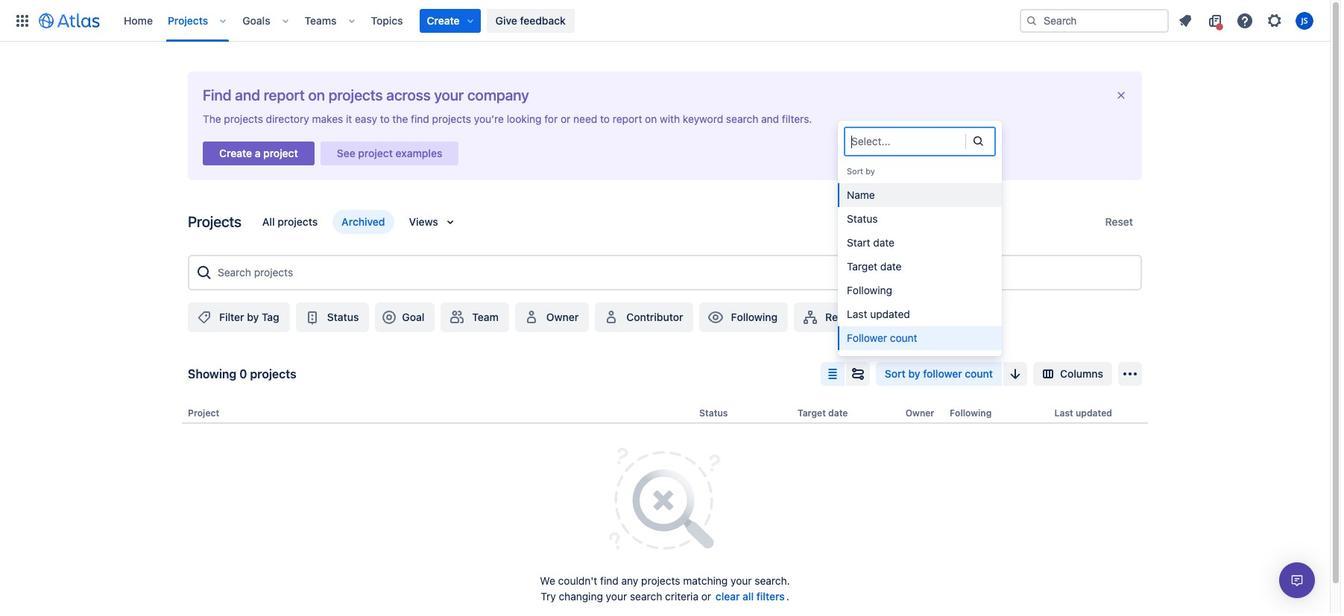 Task type: locate. For each thing, give the bounding box(es) containing it.
1 horizontal spatial status
[[700, 408, 728, 419]]

create inside button
[[219, 147, 252, 160]]

your right across
[[434, 87, 464, 104]]

0 horizontal spatial search
[[630, 591, 663, 603]]

target date down start date
[[847, 260, 902, 273]]

last updated
[[847, 308, 911, 321], [1055, 408, 1113, 419]]

goal button
[[375, 303, 435, 333]]

0 horizontal spatial your
[[434, 87, 464, 104]]

2 project from the left
[[358, 147, 393, 160]]

2 vertical spatial status
[[700, 408, 728, 419]]

2 horizontal spatial your
[[731, 575, 752, 588]]

select...
[[852, 135, 891, 148]]

0 horizontal spatial status
[[327, 311, 359, 324]]

it
[[346, 113, 352, 125]]

all projects
[[262, 216, 318, 228]]

following down 'follower'
[[950, 408, 992, 419]]

1 horizontal spatial last updated
[[1055, 408, 1113, 419]]

to left the
[[380, 113, 390, 125]]

projects up it
[[329, 87, 383, 104]]

project right the 'see'
[[358, 147, 393, 160]]

give feedback
[[496, 14, 566, 26]]

1 horizontal spatial target
[[847, 260, 878, 273]]

1 horizontal spatial owner
[[906, 408, 935, 419]]

last
[[847, 308, 868, 321], [1055, 408, 1074, 419]]

your down any
[[606, 591, 627, 603]]

1 vertical spatial find
[[601, 575, 619, 588]]

all projects button
[[254, 210, 327, 234]]

or right for
[[561, 113, 571, 125]]

0 vertical spatial date
[[874, 236, 895, 249]]

0 vertical spatial updated
[[871, 308, 911, 321]]

by left 'follower'
[[909, 368, 921, 380]]

0 vertical spatial your
[[434, 87, 464, 104]]

sort up name
[[847, 166, 864, 176]]

1 vertical spatial updated
[[1076, 408, 1113, 419]]

last down "columns" popup button
[[1055, 408, 1074, 419]]

create right topics
[[427, 14, 460, 26]]

2 vertical spatial following
[[950, 408, 992, 419]]

1 vertical spatial or
[[702, 591, 712, 603]]

1 horizontal spatial on
[[645, 113, 657, 125]]

you're
[[474, 113, 504, 125]]

notifications image
[[1177, 12, 1195, 29]]

your for company
[[434, 87, 464, 104]]

follower count
[[847, 332, 918, 345]]

topics link
[[367, 9, 408, 32]]

0 vertical spatial report
[[264, 87, 305, 104]]

find and report on projects across your company
[[203, 87, 529, 104]]

1 vertical spatial target
[[798, 408, 826, 419]]

1 horizontal spatial and
[[762, 113, 780, 125]]

sort right the display as timeline image
[[885, 368, 906, 380]]

projects inside "top" element
[[168, 14, 208, 26]]

date down display as list icon
[[829, 408, 848, 419]]

count right 'follower'
[[965, 368, 994, 380]]

create left a
[[219, 147, 252, 160]]

1 vertical spatial create
[[219, 147, 252, 160]]

matching
[[684, 575, 728, 588]]

find inside we couldn't find any projects matching your search. try changing your search criteria or clear all filters .
[[601, 575, 619, 588]]

0 vertical spatial sort
[[847, 166, 864, 176]]

count
[[891, 332, 918, 345], [965, 368, 994, 380]]

following
[[847, 284, 893, 297], [731, 311, 778, 324], [950, 408, 992, 419]]

display as timeline image
[[850, 365, 867, 383]]

1 horizontal spatial sort
[[885, 368, 906, 380]]

goals
[[243, 14, 270, 26]]

1 vertical spatial by
[[247, 311, 259, 324]]

for
[[545, 113, 558, 125]]

or inside we couldn't find any projects matching your search. try changing your search criteria or clear all filters .
[[702, 591, 712, 603]]

1 horizontal spatial count
[[965, 368, 994, 380]]

target down start on the top
[[847, 260, 878, 273]]

report right need
[[613, 113, 643, 125]]

1 vertical spatial date
[[881, 260, 902, 273]]

find
[[411, 113, 430, 125], [601, 575, 619, 588]]

sort inside sort by follower count dropdown button
[[885, 368, 906, 380]]

or down "matching"
[[702, 591, 712, 603]]

1 horizontal spatial updated
[[1076, 408, 1113, 419]]

to
[[380, 113, 390, 125], [601, 113, 610, 125]]

updated up follower count
[[871, 308, 911, 321]]

0 horizontal spatial project
[[263, 147, 298, 160]]

1 horizontal spatial project
[[358, 147, 393, 160]]

tag
[[262, 311, 280, 324]]

2 horizontal spatial following
[[950, 408, 992, 419]]

0 horizontal spatial sort
[[847, 166, 864, 176]]

find right the
[[411, 113, 430, 125]]

0 horizontal spatial count
[[891, 332, 918, 345]]

projects
[[329, 87, 383, 104], [224, 113, 263, 125], [432, 113, 471, 125], [278, 216, 318, 228], [250, 368, 297, 381], [642, 575, 681, 588]]

2 horizontal spatial by
[[909, 368, 921, 380]]

0 horizontal spatial target
[[798, 408, 826, 419]]

0 horizontal spatial following
[[731, 311, 778, 324]]

1 vertical spatial last updated
[[1055, 408, 1113, 419]]

topics
[[371, 14, 403, 26]]

1 horizontal spatial following
[[847, 284, 893, 297]]

report
[[264, 87, 305, 104], [613, 113, 643, 125]]

by for filter by tag
[[247, 311, 259, 324]]

find left any
[[601, 575, 619, 588]]

report up directory
[[264, 87, 305, 104]]

1 vertical spatial report
[[613, 113, 643, 125]]

1 vertical spatial search
[[630, 591, 663, 603]]

on left "with"
[[645, 113, 657, 125]]

sort by follower count button
[[876, 363, 1003, 386]]

0 horizontal spatial on
[[308, 87, 325, 104]]

sort for sort by
[[847, 166, 864, 176]]

0 vertical spatial projects
[[168, 14, 208, 26]]

on up makes
[[308, 87, 325, 104]]

1 vertical spatial following
[[731, 311, 778, 324]]

following for start
[[847, 284, 893, 297]]

sort by
[[847, 166, 876, 176]]

0 horizontal spatial to
[[380, 113, 390, 125]]

1 horizontal spatial search
[[727, 113, 759, 125]]

1 horizontal spatial last
[[1055, 408, 1074, 419]]

target
[[847, 260, 878, 273], [798, 408, 826, 419]]

0 horizontal spatial create
[[219, 147, 252, 160]]

top element
[[9, 0, 1020, 41]]

to right need
[[601, 113, 610, 125]]

0 horizontal spatial find
[[411, 113, 430, 125]]

team
[[472, 311, 499, 324]]

0 vertical spatial status
[[847, 213, 878, 225]]

projects right "home"
[[168, 14, 208, 26]]

following for target
[[950, 408, 992, 419]]

last updated down columns
[[1055, 408, 1113, 419]]

we
[[540, 575, 556, 588]]

0 horizontal spatial owner
[[547, 311, 579, 324]]

count down line
[[891, 332, 918, 345]]

0 horizontal spatial updated
[[871, 308, 911, 321]]

0 vertical spatial target date
[[847, 260, 902, 273]]

owner
[[547, 311, 579, 324], [906, 408, 935, 419]]

target date down display as list icon
[[798, 408, 848, 419]]

tag image
[[195, 309, 213, 327]]

makes
[[312, 113, 343, 125]]

1 horizontal spatial your
[[606, 591, 627, 603]]

date right start on the top
[[874, 236, 895, 249]]

1 vertical spatial count
[[965, 368, 994, 380]]

1 horizontal spatial or
[[702, 591, 712, 603]]

1 vertical spatial sort
[[885, 368, 906, 380]]

following up reporting line
[[847, 284, 893, 297]]

reporting
[[826, 311, 874, 324]]

projects up search projects icon
[[188, 213, 242, 230]]

give feedback button
[[487, 9, 575, 32]]

search inside we couldn't find any projects matching your search. try changing your search criteria or clear all filters .
[[630, 591, 663, 603]]

couldn't
[[558, 575, 598, 588]]

a
[[255, 147, 261, 160]]

your up all on the right
[[731, 575, 752, 588]]

projects up criteria
[[642, 575, 681, 588]]

0 vertical spatial or
[[561, 113, 571, 125]]

create inside dropdown button
[[427, 14, 460, 26]]

see project examples button
[[321, 137, 459, 170]]

search down any
[[630, 591, 663, 603]]

project right a
[[263, 147, 298, 160]]

0 horizontal spatial last updated
[[847, 308, 911, 321]]

reverse sort order image
[[1007, 365, 1025, 383]]

date down start date
[[881, 260, 902, 273]]

banner
[[0, 0, 1331, 42]]

0 vertical spatial following
[[847, 284, 893, 297]]

search projects image
[[195, 264, 213, 282]]

1 horizontal spatial to
[[601, 113, 610, 125]]

following right following icon
[[731, 311, 778, 324]]

on
[[308, 87, 325, 104], [645, 113, 657, 125]]

line
[[877, 311, 894, 324]]

2 horizontal spatial status
[[847, 213, 878, 225]]

0 vertical spatial create
[[427, 14, 460, 26]]

2 vertical spatial by
[[909, 368, 921, 380]]

clear
[[716, 591, 740, 604]]

and
[[235, 87, 260, 104], [762, 113, 780, 125]]

by for sort by follower count
[[909, 368, 921, 380]]

by up name
[[866, 166, 876, 176]]

0 horizontal spatial report
[[264, 87, 305, 104]]

None text field
[[852, 134, 855, 149]]

by
[[866, 166, 876, 176], [247, 311, 259, 324], [909, 368, 921, 380]]

0 horizontal spatial last
[[847, 308, 868, 321]]

status
[[847, 213, 878, 225], [327, 311, 359, 324], [700, 408, 728, 419]]

2 vertical spatial date
[[829, 408, 848, 419]]

.
[[787, 591, 790, 603]]

1 vertical spatial owner
[[906, 408, 935, 419]]

showing 0 projects
[[188, 368, 297, 381]]

0 vertical spatial by
[[866, 166, 876, 176]]

projects
[[168, 14, 208, 26], [188, 213, 242, 230]]

last up follower
[[847, 308, 868, 321]]

updated
[[871, 308, 911, 321], [1076, 408, 1113, 419]]

status for project
[[700, 408, 728, 419]]

sort by follower count
[[885, 368, 994, 380]]

the projects directory makes it easy to the find projects you're looking for or need to report on with keyword search and filters.
[[203, 113, 813, 125]]

1 horizontal spatial by
[[866, 166, 876, 176]]

1 horizontal spatial find
[[601, 575, 619, 588]]

by left tag on the left of the page
[[247, 311, 259, 324]]

last updated up follower count
[[847, 308, 911, 321]]

0 vertical spatial and
[[235, 87, 260, 104]]

date for owner
[[829, 408, 848, 419]]

target date
[[847, 260, 902, 273], [798, 408, 848, 419]]

across
[[387, 87, 431, 104]]

examples
[[396, 147, 443, 160]]

date
[[874, 236, 895, 249], [881, 260, 902, 273], [829, 408, 848, 419]]

1 vertical spatial your
[[731, 575, 752, 588]]

your
[[434, 87, 464, 104], [731, 575, 752, 588], [606, 591, 627, 603]]

0 vertical spatial last
[[847, 308, 868, 321]]

or
[[561, 113, 571, 125], [702, 591, 712, 603]]

1 project from the left
[[263, 147, 298, 160]]

updated down columns
[[1076, 408, 1113, 419]]

2 vertical spatial your
[[606, 591, 627, 603]]

by inside button
[[247, 311, 259, 324]]

0 vertical spatial on
[[308, 87, 325, 104]]

0 horizontal spatial by
[[247, 311, 259, 324]]

and left filters.
[[762, 113, 780, 125]]

by inside dropdown button
[[909, 368, 921, 380]]

1 horizontal spatial create
[[427, 14, 460, 26]]

1 vertical spatial last
[[1055, 408, 1074, 419]]

reset button
[[1097, 210, 1143, 234]]

teams
[[305, 14, 337, 26]]

0 vertical spatial owner
[[547, 311, 579, 324]]

follower
[[924, 368, 963, 380]]

all
[[743, 591, 754, 604]]

0 horizontal spatial or
[[561, 113, 571, 125]]

keyword
[[683, 113, 724, 125]]

open intercom messenger image
[[1289, 572, 1307, 590]]

create
[[427, 14, 460, 26], [219, 147, 252, 160]]

last updated for target date
[[847, 308, 911, 321]]

projects right all
[[278, 216, 318, 228]]

and right find at the left
[[235, 87, 260, 104]]

1 vertical spatial status
[[327, 311, 359, 324]]

search right keyword
[[727, 113, 759, 125]]

last updated for owner
[[1055, 408, 1113, 419]]

0 vertical spatial target
[[847, 260, 878, 273]]

0 vertical spatial last updated
[[847, 308, 911, 321]]

goal
[[402, 311, 425, 324]]

target down display as list icon
[[798, 408, 826, 419]]

archived button
[[333, 210, 394, 234]]



Task type: describe. For each thing, give the bounding box(es) containing it.
see project examples
[[337, 147, 443, 160]]

contributor
[[627, 311, 684, 324]]

1 horizontal spatial report
[[613, 113, 643, 125]]

easy
[[355, 113, 377, 125]]

owner inside owner button
[[547, 311, 579, 324]]

switch to... image
[[13, 12, 31, 29]]

or for for
[[561, 113, 571, 125]]

create for create
[[427, 14, 460, 26]]

projects link
[[163, 9, 213, 32]]

following image
[[708, 309, 725, 327]]

following inside 'button'
[[731, 311, 778, 324]]

close banner image
[[1116, 90, 1128, 101]]

sort for sort by follower count
[[885, 368, 906, 380]]

give
[[496, 14, 518, 26]]

create button
[[420, 9, 481, 32]]

status for name
[[847, 213, 878, 225]]

criteria
[[665, 591, 699, 603]]

looking
[[507, 113, 542, 125]]

the
[[203, 113, 221, 125]]

views
[[409, 216, 438, 228]]

banner containing home
[[0, 0, 1331, 42]]

filter by tag button
[[188, 303, 290, 333]]

owner button
[[515, 303, 590, 333]]

need
[[574, 113, 598, 125]]

projects right the
[[224, 113, 263, 125]]

updated for owner
[[1076, 408, 1113, 419]]

last for owner
[[1055, 408, 1074, 419]]

filter
[[219, 311, 244, 324]]

the
[[393, 113, 408, 125]]

projects inside we couldn't find any projects matching your search. try changing your search criteria or clear all filters .
[[642, 575, 681, 588]]

teams link
[[300, 9, 341, 32]]

reporting line button
[[795, 303, 905, 333]]

filters
[[757, 591, 785, 604]]

goals link
[[238, 9, 275, 32]]

projects inside button
[[278, 216, 318, 228]]

updated for target date
[[871, 308, 911, 321]]

0 vertical spatial search
[[727, 113, 759, 125]]

1 vertical spatial and
[[762, 113, 780, 125]]

search image
[[1026, 15, 1038, 26]]

following button
[[700, 303, 789, 333]]

name
[[847, 189, 876, 201]]

display as list image
[[824, 365, 842, 383]]

more options image
[[1122, 365, 1140, 383]]

find
[[203, 87, 232, 104]]

status image
[[303, 309, 321, 327]]

contributor button
[[595, 303, 694, 333]]

create a project
[[219, 147, 298, 160]]

0 horizontal spatial and
[[235, 87, 260, 104]]

start
[[847, 236, 871, 249]]

Search projects field
[[213, 260, 1135, 286]]

by for sort by
[[866, 166, 876, 176]]

follower
[[847, 332, 888, 345]]

project inside "button"
[[358, 147, 393, 160]]

1 vertical spatial projects
[[188, 213, 242, 230]]

open image
[[970, 132, 988, 150]]

help image
[[1237, 12, 1255, 29]]

columns
[[1061, 368, 1104, 380]]

account image
[[1296, 12, 1314, 29]]

projects left you're
[[432, 113, 471, 125]]

2 to from the left
[[601, 113, 610, 125]]

projects right 0
[[250, 368, 297, 381]]

changing
[[559, 591, 603, 603]]

status inside status button
[[327, 311, 359, 324]]

clear all filters button
[[715, 589, 787, 607]]

team button
[[441, 303, 509, 333]]

any
[[622, 575, 639, 588]]

columns button
[[1034, 363, 1113, 386]]

we couldn't find any projects matching your search. try changing your search criteria or clear all filters .
[[540, 575, 790, 604]]

settings image
[[1267, 12, 1285, 29]]

last for target date
[[847, 308, 868, 321]]

archived
[[342, 216, 385, 228]]

reset
[[1106, 216, 1134, 228]]

create for create a project
[[219, 147, 252, 160]]

filter by tag
[[219, 311, 280, 324]]

1 vertical spatial on
[[645, 113, 657, 125]]

0
[[240, 368, 247, 381]]

reporting line
[[826, 311, 894, 324]]

all
[[262, 216, 275, 228]]

company
[[468, 87, 529, 104]]

date for target date
[[874, 236, 895, 249]]

filters.
[[782, 113, 813, 125]]

your for search.
[[731, 575, 752, 588]]

or for criteria
[[702, 591, 712, 603]]

showing
[[188, 368, 237, 381]]

project
[[188, 408, 219, 419]]

home
[[124, 14, 153, 26]]

see
[[337, 147, 356, 160]]

1 to from the left
[[380, 113, 390, 125]]

0 vertical spatial count
[[891, 332, 918, 345]]

create a project button
[[203, 137, 315, 170]]

try
[[541, 591, 556, 603]]

start date
[[847, 236, 895, 249]]

0 vertical spatial find
[[411, 113, 430, 125]]

status button
[[296, 303, 370, 333]]

home link
[[119, 9, 157, 32]]

feedback
[[520, 14, 566, 26]]

search.
[[755, 575, 790, 588]]

with
[[660, 113, 680, 125]]

1 vertical spatial target date
[[798, 408, 848, 419]]

views button
[[400, 210, 468, 234]]

project inside button
[[263, 147, 298, 160]]

count inside dropdown button
[[965, 368, 994, 380]]

directory
[[266, 113, 309, 125]]

Search field
[[1020, 9, 1170, 32]]



Task type: vqa. For each thing, say whether or not it's contained in the screenshot.
the middle your
yes



